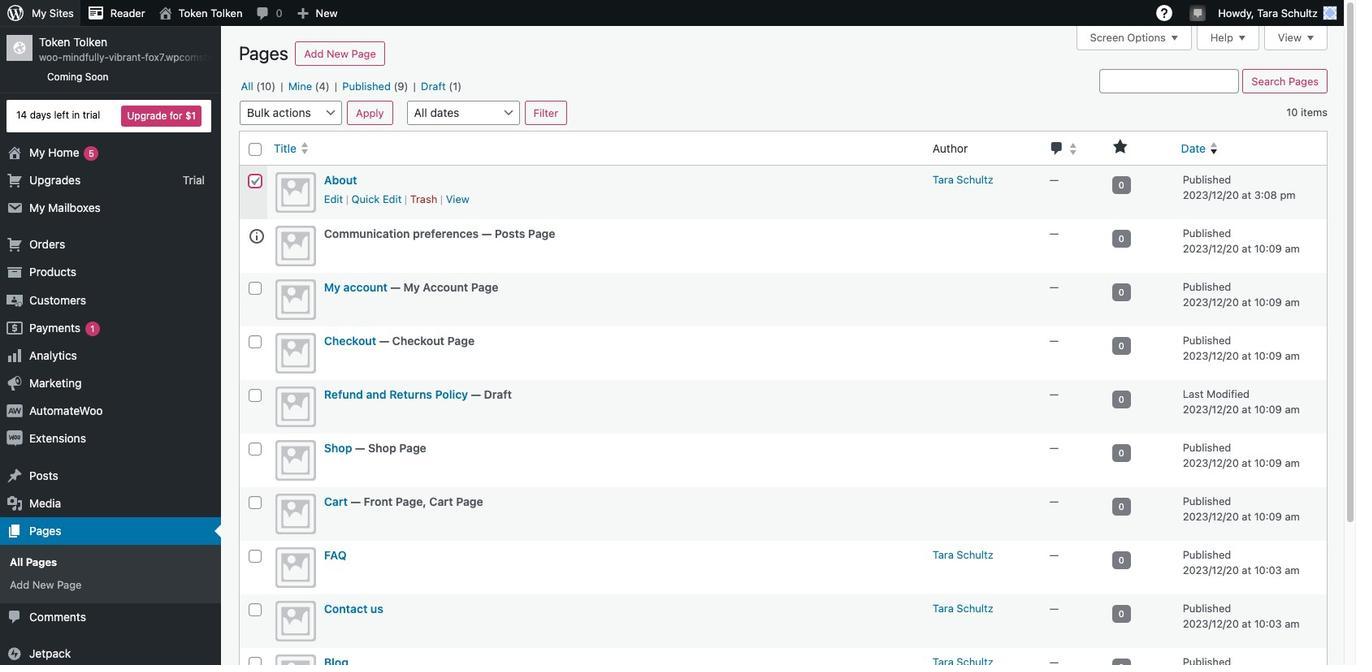 Task type: describe. For each thing, give the bounding box(es) containing it.
9 2023/12/20 from the top
[[1183, 618, 1239, 631]]

media
[[29, 497, 61, 510]]

view button
[[1265, 26, 1328, 50]]

am for fourth "no thumbnail found." from the top
[[1286, 350, 1300, 363]]

2 2023/12/20 from the top
[[1183, 242, 1239, 255]]

published 2023/12/20 at 10:09 am for communication preferences — posts page
[[1183, 227, 1300, 255]]

options
[[1128, 31, 1166, 44]]

automatewoo link
[[0, 398, 221, 426]]

published 2023/12/20 at 3:08 pm
[[1183, 173, 1296, 202]]

quick edit
[[352, 193, 402, 206]]

date
[[1182, 141, 1206, 155]]

5
[[89, 148, 94, 158]]

notification image
[[1192, 6, 1205, 19]]

— 0 for draft
[[1050, 387, 1125, 405]]

payments
[[29, 321, 81, 335]]

mine
[[288, 80, 312, 93]]

schultz for tara schultz "link" for contact us
[[957, 602, 994, 615]]

published 2023/12/20 at 10:09 am for checkout — checkout page
[[1183, 334, 1300, 363]]

— 0 for my account page
[[1050, 280, 1125, 297]]

| left trash
[[405, 193, 407, 206]]

reader
[[110, 7, 145, 20]]

howdy,
[[1219, 7, 1255, 20]]

1 vertical spatial pages
[[29, 524, 61, 538]]

am for second "no thumbnail found." from the bottom of the page
[[1285, 618, 1300, 631]]

tara inside toolbar navigation
[[1258, 7, 1279, 20]]

1 tara schultz link from the top
[[933, 173, 994, 186]]

5 published 2023/12/20 at 10:09 am from the top
[[1183, 495, 1300, 524]]

page inside main menu navigation
[[57, 579, 82, 592]]

published 2023/12/20 at 10:03 am for faq
[[1183, 548, 1300, 577]]

vibrant-
[[109, 51, 145, 64]]

us
[[371, 602, 384, 616]]

my mailboxes
[[29, 201, 101, 215]]

2 vertical spatial pages
[[26, 556, 57, 569]]

2 cart from the left
[[430, 495, 453, 509]]

token for token tolken
[[179, 7, 208, 20]]

view link
[[446, 193, 470, 206]]

left
[[54, 109, 69, 121]]

marketing
[[29, 376, 82, 390]]

shop — shop page
[[324, 441, 427, 455]]

posts inside posts link
[[29, 469, 58, 483]]

last modified 2023/12/20 at 10:09 am
[[1183, 387, 1300, 416]]

title link
[[267, 134, 925, 163]]

analytics link
[[0, 342, 221, 370]]

communication
[[324, 227, 410, 240]]

1 shop from the left
[[324, 441, 352, 455]]

my home 5
[[29, 145, 94, 159]]

mailboxes
[[48, 201, 101, 215]]

about link
[[324, 173, 357, 187]]

edit link
[[324, 193, 343, 206]]

extensions link
[[0, 426, 221, 453]]

trial
[[183, 173, 205, 187]]

communication preferences — posts page
[[324, 227, 556, 240]]

0 vertical spatial draft
[[421, 80, 446, 93]]

3:08
[[1255, 189, 1278, 202]]

— 0 for checkout page
[[1050, 334, 1125, 351]]

tolken for token tolken
[[211, 7, 243, 20]]

my for my account — my account page
[[324, 280, 341, 294]]

1 — 0 from the top
[[1050, 173, 1125, 190]]

tara for faq tara schultz "link"
[[933, 548, 954, 561]]

payments 1
[[29, 321, 95, 335]]

new inside toolbar navigation
[[316, 7, 338, 20]]

at for 6th "no thumbnail found."
[[1242, 457, 1252, 470]]

14 days left in trial
[[16, 109, 100, 121]]

pages link
[[0, 518, 221, 546]]

upgrade for $1
[[127, 109, 196, 122]]

upgrade
[[127, 109, 167, 122]]

page,
[[396, 495, 427, 509]]

4 2023/12/20 from the top
[[1183, 350, 1239, 363]]

am for second "no thumbnail found."
[[1286, 242, 1300, 255]]

analytics
[[29, 349, 77, 362]]

my mailboxes link
[[0, 194, 221, 222]]

all (10) | mine (4) | published (9) | draft (1)
[[241, 80, 462, 93]]

at inside last modified 2023/12/20 at 10:09 am
[[1242, 403, 1252, 416]]

published 2023/12/20 at 10:09 am for shop — shop page
[[1183, 441, 1300, 470]]

0 vertical spatial posts
[[495, 227, 525, 240]]

screen options button
[[1077, 26, 1192, 50]]

tara for 1st tara schultz "link" from the top
[[933, 173, 954, 186]]

— 0 for shop page
[[1050, 441, 1125, 458]]

tara for tara schultz "link" for contact us
[[933, 602, 954, 615]]

comments link
[[0, 604, 221, 631]]

faq link
[[324, 548, 347, 562]]

at for 4th "no thumbnail found." from the bottom of the page
[[1242, 511, 1252, 524]]

published 2023/12/20 at 10:09 am for my account — my account page
[[1183, 280, 1300, 309]]

8 — 0 from the top
[[1050, 548, 1125, 565]]

fox7.wpcomstaging.com
[[145, 51, 255, 64]]

woo-
[[39, 51, 63, 64]]

am for eighth "no thumbnail found."
[[1285, 564, 1300, 577]]

1
[[90, 323, 95, 334]]

account
[[423, 280, 468, 294]]

refund and returns policy — draft
[[324, 387, 512, 401]]

front
[[364, 495, 393, 509]]

new inside main menu navigation
[[32, 579, 54, 592]]

am for eighth "no thumbnail found." from the bottom
[[1286, 296, 1300, 309]]

0 inside toolbar navigation
[[276, 7, 283, 20]]

my for my mailboxes
[[29, 201, 45, 215]]

| right edit
[[346, 193, 349, 206]]

help
[[1211, 31, 1234, 44]]

6 10:09 from the top
[[1255, 511, 1283, 524]]

upgrade for $1 button
[[122, 105, 202, 126]]

title
[[274, 141, 297, 155]]

4 no thumbnail found. image from the top
[[275, 333, 316, 374]]

10
[[1287, 106, 1299, 119]]

my for my sites
[[32, 7, 47, 20]]

customers
[[29, 293, 86, 307]]

orders
[[29, 237, 65, 251]]

10 items
[[1287, 106, 1328, 119]]

— 0 for posts page
[[1050, 227, 1125, 244]]

3 2023/12/20 from the top
[[1183, 296, 1239, 309]]

10:09 for checkout — checkout page
[[1255, 350, 1283, 363]]

at for eighth "no thumbnail found."
[[1242, 564, 1252, 577]]

comments
[[29, 610, 86, 624]]

10:03 for contact us
[[1255, 618, 1283, 631]]

tara schultz link for contact us
[[933, 602, 994, 615]]

add for the rightmost add new page link
[[304, 47, 324, 60]]

main menu navigation
[[0, 26, 255, 666]]

checkout — checkout page
[[324, 334, 475, 348]]

token tolken link
[[152, 0, 249, 26]]

contact us
[[324, 602, 384, 616]]

screen
[[1090, 31, 1125, 44]]

howdy, tara schultz
[[1219, 7, 1318, 20]]

trash link
[[410, 193, 438, 206]]

faq
[[324, 548, 347, 562]]

| left view 'link'
[[440, 193, 443, 206]]

add for add new page link to the left
[[10, 579, 29, 592]]

products link
[[0, 259, 221, 287]]

10:03 for faq
[[1255, 564, 1283, 577]]

schultz inside toolbar navigation
[[1282, 7, 1318, 20]]

my sites
[[32, 7, 74, 20]]

token for token tolken woo-mindfully-vibrant-fox7.wpcomstaging.com coming soon
[[39, 35, 70, 49]]

7 2023/12/20 from the top
[[1183, 511, 1239, 524]]

10:09 for shop — shop page
[[1255, 457, 1283, 470]]

author
[[933, 141, 968, 155]]

account
[[344, 280, 388, 294]]

edit
[[324, 193, 343, 206]]

contact
[[324, 602, 368, 616]]

new link
[[289, 0, 344, 26]]

$1
[[185, 109, 196, 122]]

contact us link
[[324, 602, 384, 616]]

10:09 for communication preferences — posts page
[[1255, 242, 1283, 255]]

2023/12/20 inside published 2023/12/20 at 3:08 pm
[[1183, 189, 1239, 202]]



Task type: locate. For each thing, give the bounding box(es) containing it.
2 vertical spatial tara schultz link
[[933, 602, 994, 615]]

1 published 2023/12/20 at 10:09 am from the top
[[1183, 227, 1300, 255]]

checkout up the refund and returns policy — draft
[[392, 334, 445, 348]]

2 vertical spatial new
[[32, 579, 54, 592]]

tara schultz link
[[933, 173, 994, 186], [933, 548, 994, 561], [933, 602, 994, 615]]

1 2023/12/20 from the top
[[1183, 189, 1239, 202]]

4 — 0 from the top
[[1050, 334, 1125, 351]]

1 vertical spatial token
[[39, 35, 70, 49]]

3 am from the top
[[1286, 350, 1300, 363]]

3 at from the top
[[1242, 296, 1252, 309]]

2 no thumbnail found. image from the top
[[275, 226, 316, 266]]

checkout
[[324, 334, 376, 348], [392, 334, 445, 348]]

all inside main menu navigation
[[10, 556, 23, 569]]

5 — 0 from the top
[[1050, 387, 1125, 405]]

my for my home 5
[[29, 145, 45, 159]]

about edit | quick edit | trash | view
[[324, 173, 470, 206]]

0 horizontal spatial cart
[[324, 495, 348, 509]]

soon
[[85, 71, 109, 83]]

last
[[1183, 387, 1204, 400]]

token tolken woo-mindfully-vibrant-fox7.wpcomstaging.com coming soon
[[39, 35, 255, 83]]

5 at from the top
[[1242, 403, 1252, 416]]

0 horizontal spatial add new page link
[[0, 574, 221, 597]]

—
[[1050, 173, 1059, 186], [482, 227, 492, 240], [1050, 227, 1059, 240], [391, 280, 401, 294], [1050, 280, 1059, 293], [379, 334, 389, 348], [1050, 334, 1059, 347], [471, 387, 481, 401], [1050, 387, 1059, 400], [355, 441, 365, 455], [1050, 441, 1059, 454], [351, 495, 361, 509], [1050, 495, 1059, 508], [1050, 548, 1059, 561], [1050, 602, 1059, 615]]

0 horizontal spatial add
[[10, 579, 29, 592]]

0 horizontal spatial token
[[39, 35, 70, 49]]

3 published 2023/12/20 at 10:09 am from the top
[[1183, 334, 1300, 363]]

add up (4)
[[304, 47, 324, 60]]

view inside dropdown button
[[1279, 31, 1302, 44]]

tara schultz for contact us
[[933, 602, 994, 615]]

draft left (1)
[[421, 80, 446, 93]]

2 at from the top
[[1242, 242, 1252, 255]]

(10)
[[256, 80, 276, 93]]

at for eighth "no thumbnail found." from the bottom
[[1242, 296, 1252, 309]]

0 horizontal spatial tolken
[[73, 35, 107, 49]]

1 horizontal spatial posts
[[495, 227, 525, 240]]

1 vertical spatial new
[[327, 47, 349, 60]]

3 tara schultz from the top
[[933, 602, 994, 615]]

token inside toolbar navigation
[[179, 7, 208, 20]]

jetpack
[[29, 647, 71, 661]]

1 vertical spatial all
[[10, 556, 23, 569]]

0 horizontal spatial checkout
[[324, 334, 376, 348]]

at for second "no thumbnail found." from the bottom of the page
[[1242, 618, 1252, 631]]

add new page up the all (10) | mine (4) | published (9) | draft (1)
[[304, 47, 376, 60]]

7 — 0 from the top
[[1050, 495, 1125, 512]]

media link
[[0, 490, 221, 518]]

2 checkout from the left
[[392, 334, 445, 348]]

cart
[[324, 495, 348, 509], [430, 495, 453, 509]]

new down all pages
[[32, 579, 54, 592]]

help button
[[1197, 26, 1260, 50]]

None checkbox
[[249, 143, 262, 156], [249, 496, 262, 509], [249, 657, 262, 666], [249, 143, 262, 156], [249, 496, 262, 509], [249, 657, 262, 666]]

3 — 0 from the top
[[1050, 280, 1125, 297]]

mindfully-
[[63, 51, 109, 64]]

0 vertical spatial view
[[1279, 31, 1302, 44]]

shop up cart link
[[324, 441, 352, 455]]

0 horizontal spatial all
[[10, 556, 23, 569]]

0
[[276, 7, 283, 20], [1119, 179, 1125, 190], [1119, 233, 1125, 244], [1119, 287, 1125, 297], [1119, 340, 1125, 351], [1119, 394, 1125, 405], [1119, 448, 1125, 458], [1119, 501, 1125, 512], [1119, 555, 1125, 565], [1119, 609, 1125, 619]]

token up fox7.wpcomstaging.com
[[179, 7, 208, 20]]

5 10:09 from the top
[[1255, 457, 1283, 470]]

marketing link
[[0, 370, 221, 398]]

tara
[[1258, 7, 1279, 20], [933, 173, 954, 186], [933, 548, 954, 561], [933, 602, 954, 615]]

pm
[[1281, 189, 1296, 202]]

published 2023/12/20 at 10:03 am
[[1183, 548, 1300, 577], [1183, 602, 1300, 631]]

view down the "howdy, tara schultz"
[[1279, 31, 1302, 44]]

at for first "no thumbnail found."
[[1242, 189, 1252, 202]]

1 10:09 from the top
[[1255, 242, 1283, 255]]

2 vertical spatial tara schultz
[[933, 602, 994, 615]]

8 2023/12/20 from the top
[[1183, 564, 1239, 577]]

0 horizontal spatial shop
[[324, 441, 352, 455]]

0 horizontal spatial view
[[446, 193, 470, 206]]

5 no thumbnail found. image from the top
[[275, 387, 316, 427]]

new up the all (10) | mine (4) | published (9) | draft (1)
[[327, 47, 349, 60]]

2 10:03 from the top
[[1255, 618, 1283, 631]]

published 2023/12/20 at 10:09 am
[[1183, 227, 1300, 255], [1183, 280, 1300, 309], [1183, 334, 1300, 363], [1183, 441, 1300, 470], [1183, 495, 1300, 524]]

4 published 2023/12/20 at 10:09 am from the top
[[1183, 441, 1300, 470]]

pages up (10)
[[239, 42, 288, 64]]

pages up comments
[[26, 556, 57, 569]]

pages
[[239, 42, 288, 64], [29, 524, 61, 538], [26, 556, 57, 569]]

3 10:09 from the top
[[1255, 350, 1283, 363]]

and
[[366, 387, 387, 401]]

add new page link
[[295, 41, 385, 66], [0, 574, 221, 597]]

6 — 0 from the top
[[1050, 441, 1125, 458]]

add new page link up comments link
[[0, 574, 221, 597]]

0 vertical spatial token
[[179, 7, 208, 20]]

3 tara schultz link from the top
[[933, 602, 994, 615]]

1 horizontal spatial cart
[[430, 495, 453, 509]]

0 vertical spatial tolken
[[211, 7, 243, 20]]

cart left the front
[[324, 495, 348, 509]]

schultz
[[1282, 7, 1318, 20], [957, 173, 994, 186], [957, 548, 994, 561], [957, 602, 994, 615]]

new up (4)
[[316, 7, 338, 20]]

published 2023/12/20 at 10:03 am for contact us
[[1183, 602, 1300, 631]]

jetpack link
[[0, 640, 221, 666]]

8 no thumbnail found. image from the top
[[275, 548, 316, 588]]

at inside published 2023/12/20 at 3:08 pm
[[1242, 189, 1252, 202]]

0 vertical spatial add new page
[[304, 47, 376, 60]]

all pages
[[10, 556, 57, 569]]

1 horizontal spatial checkout
[[392, 334, 445, 348]]

new
[[316, 7, 338, 20], [327, 47, 349, 60], [32, 579, 54, 592]]

token up woo-
[[39, 35, 70, 49]]

view inside about edit | quick edit | trash | view
[[446, 193, 470, 206]]

4 10:09 from the top
[[1255, 403, 1283, 416]]

5 2023/12/20 from the top
[[1183, 403, 1239, 416]]

my sites link
[[0, 0, 80, 26]]

3 no thumbnail found. image from the top
[[275, 279, 316, 320]]

items
[[1301, 106, 1328, 119]]

am inside last modified 2023/12/20 at 10:09 am
[[1286, 403, 1300, 416]]

(4)
[[315, 80, 330, 93]]

cart link
[[324, 495, 348, 509]]

add new page link up the all (10) | mine (4) | published (9) | draft (1)
[[295, 41, 385, 66]]

1 vertical spatial posts
[[29, 469, 58, 483]]

posts link
[[0, 462, 221, 490]]

2023/12/20 inside last modified 2023/12/20 at 10:09 am
[[1183, 403, 1239, 416]]

1 vertical spatial 10:03
[[1255, 618, 1283, 631]]

checkout down my account link
[[324, 334, 376, 348]]

0 horizontal spatial draft
[[421, 80, 446, 93]]

for
[[170, 109, 182, 122]]

1 horizontal spatial add
[[304, 47, 324, 60]]

1 checkout from the left
[[324, 334, 376, 348]]

all pages link
[[0, 551, 221, 574]]

| right (10)
[[281, 80, 283, 93]]

modified
[[1207, 387, 1250, 400]]

1 horizontal spatial shop
[[368, 441, 396, 455]]

| right (4)
[[335, 80, 338, 93]]

1 vertical spatial add new page link
[[0, 574, 221, 597]]

9 no thumbnail found. image from the top
[[275, 601, 316, 642]]

upgrades
[[29, 173, 81, 187]]

1 vertical spatial tara schultz
[[933, 548, 994, 561]]

2 am from the top
[[1286, 296, 1300, 309]]

add new page
[[304, 47, 376, 60], [10, 579, 82, 592]]

tolken up fox7.wpcomstaging.com
[[211, 7, 243, 20]]

6 2023/12/20 from the top
[[1183, 457, 1239, 470]]

add inside main menu navigation
[[10, 579, 29, 592]]

1 horizontal spatial add new page
[[304, 47, 376, 60]]

8 at from the top
[[1242, 564, 1252, 577]]

tolken up mindfully-
[[73, 35, 107, 49]]

4 at from the top
[[1242, 350, 1252, 363]]

pages down media
[[29, 524, 61, 538]]

my inside my sites link
[[32, 7, 47, 20]]

7 am from the top
[[1285, 564, 1300, 577]]

1 vertical spatial add
[[10, 579, 29, 592]]

automatewoo
[[29, 404, 103, 418]]

shop right shop 'link'
[[368, 441, 396, 455]]

9 — 0 from the top
[[1050, 602, 1125, 619]]

shop
[[324, 441, 352, 455], [368, 441, 396, 455]]

posts
[[495, 227, 525, 240], [29, 469, 58, 483]]

None submit
[[1243, 69, 1328, 93], [347, 101, 393, 125], [525, 101, 567, 125], [1243, 69, 1328, 93], [347, 101, 393, 125], [525, 101, 567, 125]]

1 horizontal spatial tolken
[[211, 7, 243, 20]]

0 vertical spatial new
[[316, 7, 338, 20]]

orders link
[[0, 231, 221, 259]]

token tolken
[[179, 7, 243, 20]]

1 horizontal spatial add new page link
[[295, 41, 385, 66]]

2 tara schultz link from the top
[[933, 548, 994, 561]]

tara schultz for faq
[[933, 548, 994, 561]]

quick edit button
[[352, 193, 402, 206]]

0 vertical spatial tara schultz link
[[933, 173, 994, 186]]

2 shop from the left
[[368, 441, 396, 455]]

0 vertical spatial pages
[[239, 42, 288, 64]]

tolken inside token tolken woo-mindfully-vibrant-fox7.wpcomstaging.com coming soon
[[73, 35, 107, 49]]

0 horizontal spatial add new page
[[10, 579, 82, 592]]

10 no thumbnail found. image from the top
[[275, 655, 316, 666]]

posts right the preferences
[[495, 227, 525, 240]]

1 cart from the left
[[324, 495, 348, 509]]

1 vertical spatial tara schultz link
[[933, 548, 994, 561]]

0 vertical spatial add
[[304, 47, 324, 60]]

comments image
[[1050, 142, 1065, 155]]

5 am from the top
[[1286, 457, 1300, 470]]

0 vertical spatial all
[[241, 80, 253, 93]]

date link
[[1175, 134, 1327, 163]]

tara schultz link for faq
[[933, 548, 994, 561]]

my account — my account page
[[324, 280, 499, 294]]

in
[[72, 109, 80, 121]]

2 tara schultz from the top
[[933, 548, 994, 561]]

checkout link
[[324, 334, 376, 348]]

None search field
[[1100, 69, 1240, 93]]

0 vertical spatial tara schultz
[[933, 173, 994, 186]]

2023/12/20
[[1183, 189, 1239, 202], [1183, 242, 1239, 255], [1183, 296, 1239, 309], [1183, 350, 1239, 363], [1183, 403, 1239, 416], [1183, 457, 1239, 470], [1183, 511, 1239, 524], [1183, 564, 1239, 577], [1183, 618, 1239, 631]]

returns
[[390, 387, 432, 401]]

toolbar navigation
[[0, 0, 1344, 29]]

tolken for token tolken woo-mindfully-vibrant-fox7.wpcomstaging.com coming soon
[[73, 35, 107, 49]]

preferences
[[413, 227, 479, 240]]

at for fourth "no thumbnail found." from the top
[[1242, 350, 1252, 363]]

tolken inside toolbar navigation
[[211, 7, 243, 20]]

my account link
[[324, 280, 388, 294]]

1 vertical spatial draft
[[484, 387, 512, 401]]

1 10:03 from the top
[[1255, 564, 1283, 577]]

am
[[1286, 242, 1300, 255], [1286, 296, 1300, 309], [1286, 350, 1300, 363], [1286, 403, 1300, 416], [1286, 457, 1300, 470], [1286, 511, 1300, 524], [1285, 564, 1300, 577], [1285, 618, 1300, 631]]

coming
[[47, 71, 82, 83]]

am for 4th "no thumbnail found." from the bottom of the page
[[1286, 511, 1300, 524]]

1 no thumbnail found. image from the top
[[275, 172, 316, 213]]

no thumbnail found. image
[[275, 172, 316, 213], [275, 226, 316, 266], [275, 279, 316, 320], [275, 333, 316, 374], [275, 387, 316, 427], [275, 440, 316, 481], [275, 494, 316, 535], [275, 548, 316, 588], [275, 601, 316, 642], [275, 655, 316, 666]]

6 am from the top
[[1286, 511, 1300, 524]]

my inside my mailboxes link
[[29, 201, 45, 215]]

10:09 inside last modified 2023/12/20 at 10:09 am
[[1255, 403, 1283, 416]]

trash
[[410, 193, 438, 206]]

shop link
[[324, 441, 352, 455]]

2 published 2023/12/20 at 10:03 am from the top
[[1183, 602, 1300, 631]]

10:09
[[1255, 242, 1283, 255], [1255, 296, 1283, 309], [1255, 350, 1283, 363], [1255, 403, 1283, 416], [1255, 457, 1283, 470], [1255, 511, 1283, 524]]

published inside published 2023/12/20 at 3:08 pm
[[1183, 173, 1232, 186]]

1 vertical spatial published 2023/12/20 at 10:03 am
[[1183, 602, 1300, 631]]

6 no thumbnail found. image from the top
[[275, 440, 316, 481]]

all
[[241, 80, 253, 93], [10, 556, 23, 569]]

products
[[29, 265, 76, 279]]

None checkbox
[[249, 175, 262, 188], [249, 282, 262, 295], [249, 335, 262, 348], [249, 389, 262, 402], [249, 443, 262, 456], [249, 550, 262, 563], [249, 604, 262, 617], [249, 175, 262, 188], [249, 282, 262, 295], [249, 335, 262, 348], [249, 389, 262, 402], [249, 443, 262, 456], [249, 550, 262, 563], [249, 604, 262, 617]]

0 vertical spatial published 2023/12/20 at 10:03 am
[[1183, 548, 1300, 577]]

1 am from the top
[[1286, 242, 1300, 255]]

1 published 2023/12/20 at 10:03 am from the top
[[1183, 548, 1300, 577]]

add new page down all pages
[[10, 579, 82, 592]]

cart — front page, cart page
[[324, 495, 483, 509]]

at for second "no thumbnail found."
[[1242, 242, 1252, 255]]

1 tara schultz from the top
[[933, 173, 994, 186]]

7 no thumbnail found. image from the top
[[275, 494, 316, 535]]

0 horizontal spatial posts
[[29, 469, 58, 483]]

7 at from the top
[[1242, 511, 1252, 524]]

1 vertical spatial view
[[446, 193, 470, 206]]

4 am from the top
[[1286, 403, 1300, 416]]

am for 6th "no thumbnail found."
[[1286, 457, 1300, 470]]

token inside token tolken woo-mindfully-vibrant-fox7.wpcomstaging.com coming soon
[[39, 35, 70, 49]]

— 0 for front page,
[[1050, 495, 1125, 512]]

10:09 for my account — my account page
[[1255, 296, 1283, 309]]

view right trash
[[446, 193, 470, 206]]

0 vertical spatial 10:03
[[1255, 564, 1283, 577]]

cart right page,
[[430, 495, 453, 509]]

reader link
[[80, 0, 152, 26]]

2 — 0 from the top
[[1050, 227, 1125, 244]]

home
[[48, 145, 79, 159]]

1 vertical spatial add new page
[[10, 579, 82, 592]]

schultz for faq tara schultz "link"
[[957, 548, 994, 561]]

|
[[281, 80, 283, 93], [335, 80, 338, 93], [413, 80, 416, 93], [346, 193, 349, 206], [405, 193, 407, 206], [440, 193, 443, 206]]

1 horizontal spatial draft
[[484, 387, 512, 401]]

1 vertical spatial tolken
[[73, 35, 107, 49]]

1 at from the top
[[1242, 189, 1252, 202]]

0 vertical spatial add new page link
[[295, 41, 385, 66]]

add new page inside main menu navigation
[[10, 579, 82, 592]]

1 horizontal spatial view
[[1279, 31, 1302, 44]]

all for all pages
[[10, 556, 23, 569]]

draft right policy
[[484, 387, 512, 401]]

all for all (10) | mine (4) | published (9) | draft (1)
[[241, 80, 253, 93]]

tara schultz
[[933, 173, 994, 186], [933, 548, 994, 561], [933, 602, 994, 615]]

8 am from the top
[[1285, 618, 1300, 631]]

extensions
[[29, 432, 86, 446]]

(1)
[[449, 80, 462, 93]]

posts up media
[[29, 469, 58, 483]]

1 horizontal spatial token
[[179, 7, 208, 20]]

2 published 2023/12/20 at 10:09 am from the top
[[1183, 280, 1300, 309]]

schultz for 1st tara schultz "link" from the top
[[957, 173, 994, 186]]

trial
[[83, 109, 100, 121]]

add down all pages
[[10, 579, 29, 592]]

6 at from the top
[[1242, 457, 1252, 470]]

screen options
[[1090, 31, 1166, 44]]

9 at from the top
[[1242, 618, 1252, 631]]

— 0
[[1050, 173, 1125, 190], [1050, 227, 1125, 244], [1050, 280, 1125, 297], [1050, 334, 1125, 351], [1050, 387, 1125, 405], [1050, 441, 1125, 458], [1050, 495, 1125, 512], [1050, 548, 1125, 565], [1050, 602, 1125, 619]]

customers link
[[0, 287, 221, 314]]

1 horizontal spatial all
[[241, 80, 253, 93]]

2 10:09 from the top
[[1255, 296, 1283, 309]]

days
[[30, 109, 51, 121]]

| right (9)
[[413, 80, 416, 93]]



Task type: vqa. For each thing, say whether or not it's contained in the screenshot.


